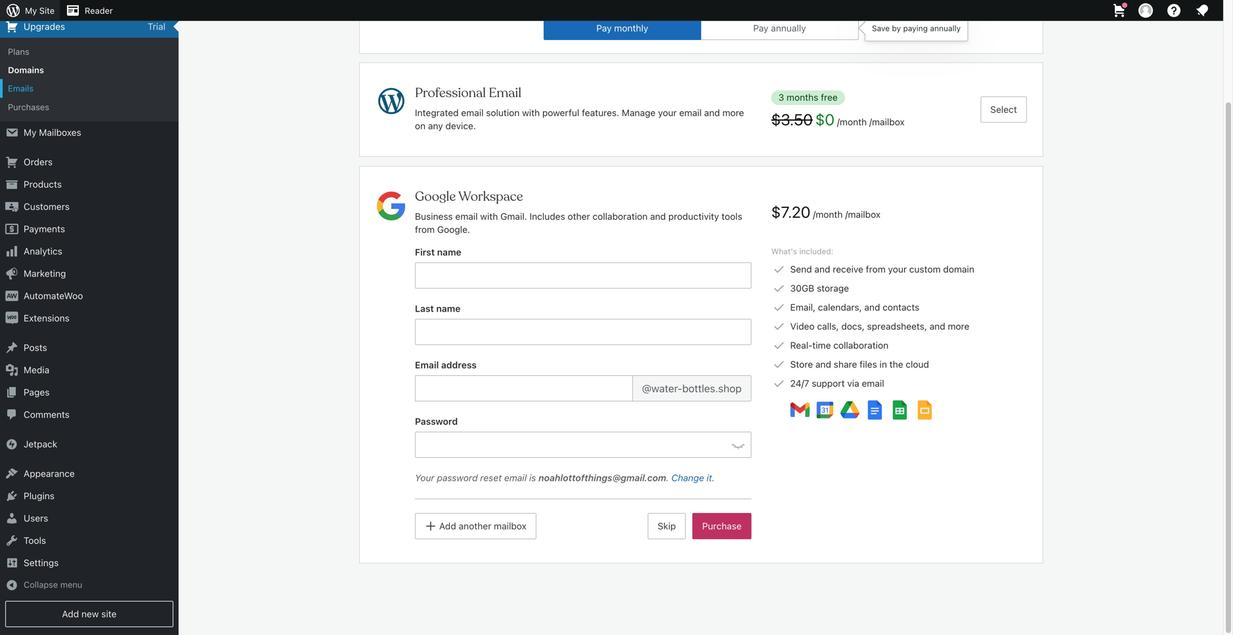 Task type: vqa. For each thing, say whether or not it's contained in the screenshot.
Add payment method link
no



Task type: locate. For each thing, give the bounding box(es) containing it.
my left site
[[25, 6, 37, 15]]

1 vertical spatial my
[[24, 127, 36, 138]]

img image inside jetpack link
[[5, 438, 18, 451]]

powerful
[[542, 107, 579, 118]]

free
[[821, 92, 838, 103]]

$0
[[815, 110, 835, 129]]

0 horizontal spatial annually
[[771, 23, 806, 33]]

password
[[437, 473, 478, 484]]

email left 'more'
[[679, 107, 702, 118]]

email for password
[[504, 473, 527, 484]]

monthly
[[614, 23, 648, 33]]

0 vertical spatial name
[[437, 247, 461, 258]]

option group containing pay monthly
[[544, 16, 859, 40]]

img image for extensions
[[5, 312, 18, 325]]

0 vertical spatial email
[[489, 85, 521, 101]]

‎@water-
[[642, 382, 682, 395]]

email up solution
[[489, 85, 521, 101]]

pay inside radio
[[596, 23, 612, 33]]

1 . from the left
[[666, 473, 669, 484]]

0 horizontal spatial email
[[415, 360, 439, 371]]

last
[[415, 303, 434, 314]]

appearance
[[24, 469, 75, 479]]

by
[[892, 24, 901, 33]]

0 vertical spatial add
[[439, 521, 456, 532]]

1 horizontal spatial .
[[712, 473, 715, 484]]

/month inside $7.20 /month /mailbox
[[813, 209, 843, 220]]

first
[[415, 247, 435, 258]]

trial
[[148, 21, 165, 32]]

skip
[[658, 521, 676, 532]]

add inside button
[[439, 521, 456, 532]]

and contacts
[[864, 302, 919, 313]]

google.
[[437, 224, 470, 235]]

features.
[[582, 107, 619, 118]]

video calls, docs, spreadsheets, and more
[[790, 321, 969, 332]]

the cloud
[[889, 359, 929, 370]]

0 horizontal spatial add
[[62, 609, 79, 620]]

marketing link
[[0, 263, 179, 285]]

Pay annually radio
[[700, 16, 859, 40]]

/mailbox
[[869, 117, 905, 127], [845, 209, 881, 220]]

purchase button
[[692, 513, 751, 540]]

img image left the extensions
[[5, 312, 18, 325]]

. right change
[[712, 473, 715, 484]]

my for my site
[[25, 6, 37, 15]]

pay
[[596, 23, 612, 33], [753, 23, 768, 33]]

pay monthly
[[596, 23, 648, 33]]

google workspace business email with gmail. includes other collaboration and productivity tools from google.
[[415, 188, 742, 235]]

1 img image from the top
[[5, 223, 18, 236]]

0 vertical spatial /month
[[837, 117, 867, 127]]

2 . from the left
[[712, 473, 715, 484]]

and more
[[930, 321, 969, 332]]

name down google.
[[437, 247, 461, 258]]

pay for pay monthly
[[596, 23, 612, 33]]

4 img image from the top
[[5, 438, 18, 451]]

pay inside radio
[[753, 23, 768, 33]]

my down purchases
[[24, 127, 36, 138]]

img image left "automatewoo"
[[5, 290, 18, 303]]

30gb storage
[[790, 283, 849, 294]]

help image
[[1166, 3, 1182, 18]]

tools
[[722, 211, 742, 222]]

email up google.
[[455, 211, 478, 222]]

img image inside automatewoo link
[[5, 290, 18, 303]]

time collaboration
[[812, 340, 888, 351]]

with
[[522, 107, 540, 118], [480, 211, 498, 222]]

option group
[[544, 16, 859, 40]]

0 horizontal spatial pay
[[596, 23, 612, 33]]

add for add another mailbox
[[439, 521, 456, 532]]

with right solution
[[522, 107, 540, 118]]

manage
[[622, 107, 656, 118]]

noahlottofthings@gmail.com
[[538, 473, 666, 484]]

email inside google workspace business email with gmail. includes other collaboration and productivity tools from google.
[[455, 211, 478, 222]]

none password field inside main content
[[415, 432, 751, 458]]

device.
[[445, 120, 476, 131]]

email left address
[[415, 360, 439, 371]]

my for my mailboxes
[[24, 127, 36, 138]]

my shopping cart image
[[1112, 3, 1127, 18]]

1 horizontal spatial pay
[[753, 23, 768, 33]]

main content
[[360, 0, 1043, 563]]

select
[[990, 104, 1017, 115]]

comments
[[24, 409, 70, 420]]

included:
[[799, 247, 833, 256]]

name for last name
[[436, 303, 461, 314]]

/mailbox up receive
[[845, 209, 881, 220]]

img image left jetpack
[[5, 438, 18, 451]]

google
[[415, 188, 456, 205]]

share
[[834, 359, 857, 370]]

0 vertical spatial /mailbox
[[869, 117, 905, 127]]

. left change
[[666, 473, 669, 484]]

name
[[437, 247, 461, 258], [436, 303, 461, 314]]

comments link
[[0, 404, 179, 426]]

1 vertical spatial with
[[480, 211, 498, 222]]

support
[[812, 378, 845, 389]]

and inside google workspace business email with gmail. includes other collaboration and productivity tools from google.
[[650, 211, 666, 222]]

marketing
[[24, 268, 66, 279]]

your right manage
[[658, 107, 677, 118]]

1 horizontal spatial annually
[[930, 24, 961, 33]]

/mailbox right $0
[[869, 117, 905, 127]]

/mailbox inside $7.20 /month /mailbox
[[845, 209, 881, 220]]

site
[[101, 609, 117, 620]]

1 vertical spatial /month
[[813, 209, 843, 220]]

1 horizontal spatial add
[[439, 521, 456, 532]]

customers link
[[0, 196, 179, 218]]

send and receive from your custom domain
[[790, 264, 974, 275]]

0 vertical spatial my
[[25, 6, 37, 15]]

on
[[415, 120, 426, 131]]

0 horizontal spatial .
[[666, 473, 669, 484]]

‎@water-bottles.shop‬
[[642, 382, 742, 395]]

0 horizontal spatial your
[[658, 107, 677, 118]]

receive
[[833, 264, 863, 275]]

$3.50 $0 /month /mailbox
[[771, 110, 905, 129]]

0 vertical spatial with
[[522, 107, 540, 118]]

1 vertical spatial name
[[436, 303, 461, 314]]

name right last
[[436, 303, 461, 314]]

1 vertical spatial /mailbox
[[845, 209, 881, 220]]

img image inside payments link
[[5, 223, 18, 236]]

name for first name
[[437, 247, 461, 258]]

real-time collaboration
[[790, 340, 888, 351]]

1 vertical spatial add
[[62, 609, 79, 620]]

my mailboxes link
[[0, 122, 179, 144]]

1 horizontal spatial email
[[489, 85, 521, 101]]

add left new in the left bottom of the page
[[62, 609, 79, 620]]

jetpack link
[[0, 433, 179, 456]]

from down business
[[415, 224, 435, 235]]

reader
[[85, 6, 113, 15]]

collaboration
[[593, 211, 648, 222]]

img image inside extensions link
[[5, 312, 18, 325]]

add
[[439, 521, 456, 532], [62, 609, 79, 620]]

24/7 support via email
[[790, 378, 884, 389]]

0 vertical spatial your
[[658, 107, 677, 118]]

orders link
[[0, 151, 179, 173]]

None password field
[[415, 432, 751, 458]]

2 img image from the top
[[5, 290, 18, 303]]

/month
[[837, 117, 867, 127], [813, 209, 843, 220]]

and inside professional email integrated email solution with powerful features. manage your email and more on any device.
[[704, 107, 720, 118]]

annually inside radio
[[771, 23, 806, 33]]

and left the productivity
[[650, 211, 666, 222]]

your up and contacts
[[888, 264, 907, 275]]

/month right $7.20
[[813, 209, 843, 220]]

0 vertical spatial from
[[415, 224, 435, 235]]

img image for automatewoo
[[5, 290, 18, 303]]

emails link
[[0, 79, 179, 98]]

1 horizontal spatial with
[[522, 107, 540, 118]]

None text field
[[415, 263, 751, 289], [415, 319, 751, 345], [415, 376, 633, 402], [415, 263, 751, 289], [415, 319, 751, 345], [415, 376, 633, 402]]

img image
[[5, 223, 18, 236], [5, 290, 18, 303], [5, 312, 18, 325], [5, 438, 18, 451]]

my site link
[[0, 0, 60, 21]]

domains link
[[0, 61, 179, 79]]

tools link
[[0, 530, 179, 552]]

img image left payments
[[5, 223, 18, 236]]

add left another
[[439, 521, 456, 532]]

1 horizontal spatial from
[[866, 264, 886, 275]]

2 pay from the left
[[753, 23, 768, 33]]

site
[[39, 6, 55, 15]]

1 horizontal spatial your
[[888, 264, 907, 275]]

and left 'more'
[[704, 107, 720, 118]]

email up device. at the top left of the page
[[461, 107, 484, 118]]

mailbox
[[494, 521, 526, 532]]

jetpack
[[24, 439, 57, 450]]

add for add new site
[[62, 609, 79, 620]]

email for email
[[461, 107, 484, 118]]

google calendar icon image
[[815, 400, 836, 421]]

upgrades
[[24, 21, 65, 32]]

0 horizontal spatial with
[[480, 211, 498, 222]]

email left is
[[504, 473, 527, 484]]

posts link
[[0, 337, 179, 359]]

1 pay from the left
[[596, 23, 612, 33]]

.
[[666, 473, 669, 484], [712, 473, 715, 484]]

pay annually
[[753, 23, 806, 33]]

productivity
[[668, 211, 719, 222]]

1 vertical spatial your
[[888, 264, 907, 275]]

from right receive
[[866, 264, 886, 275]]

google sheets icon image
[[889, 400, 910, 421]]

google docs icon image
[[864, 400, 885, 421]]

pages link
[[0, 382, 179, 404]]

3 img image from the top
[[5, 312, 18, 325]]

/month right $0
[[837, 117, 867, 127]]

with down workspace
[[480, 211, 498, 222]]

0 horizontal spatial from
[[415, 224, 435, 235]]

posts
[[24, 342, 47, 353]]

with inside professional email integrated email solution with powerful features. manage your email and more on any device.
[[522, 107, 540, 118]]



Task type: describe. For each thing, give the bounding box(es) containing it.
analytics link
[[0, 240, 179, 263]]

is
[[529, 473, 536, 484]]

reset
[[480, 473, 502, 484]]

any
[[428, 120, 443, 131]]

domains
[[8, 65, 44, 75]]

video
[[790, 321, 815, 332]]

my profile image
[[1138, 3, 1153, 18]]

months
[[787, 92, 818, 103]]

appearance link
[[0, 463, 179, 485]]

google drive icon image
[[839, 400, 860, 421]]

$7.20 /month /mailbox
[[771, 203, 881, 221]]

option group inside main content
[[544, 16, 859, 40]]

calls,
[[817, 321, 839, 332]]

workspace
[[458, 188, 523, 205]]

gmail icon image
[[790, 400, 811, 421]]

docs,
[[841, 321, 865, 332]]

/mailbox inside $3.50 $0 /month /mailbox
[[869, 117, 905, 127]]

what's
[[771, 247, 797, 256]]

3 months free
[[778, 92, 838, 103]]

save by paying annually
[[872, 24, 961, 33]]

purchases link
[[0, 98, 179, 116]]

and down included:
[[814, 264, 830, 275]]

plugins
[[24, 491, 55, 502]]

from inside google workspace business email with gmail. includes other collaboration and productivity tools from google.
[[415, 224, 435, 235]]

img image for jetpack
[[5, 438, 18, 451]]

my site
[[25, 6, 55, 15]]

it
[[707, 473, 712, 484]]

mailboxes
[[39, 127, 81, 138]]

$3.50
[[771, 110, 813, 129]]

users
[[24, 513, 48, 524]]

change it link
[[671, 473, 712, 484]]

manage your notifications image
[[1194, 3, 1210, 18]]

emails
[[8, 84, 34, 93]]

main content containing $3.50
[[360, 0, 1043, 563]]

email, calendars, and contacts
[[790, 302, 919, 313]]

collapse menu link
[[0, 575, 179, 596]]

last name
[[415, 303, 461, 314]]

add new site link
[[5, 601, 173, 628]]

custom domain
[[909, 264, 974, 275]]

what's included:
[[771, 247, 833, 256]]

media link
[[0, 359, 179, 382]]

email address
[[415, 360, 477, 371]]

integrated
[[415, 107, 459, 118]]

first name
[[415, 247, 461, 258]]

and up the support
[[815, 359, 831, 370]]

tools
[[24, 535, 46, 546]]

1 vertical spatial email
[[415, 360, 439, 371]]

email,
[[790, 302, 815, 313]]

address
[[441, 360, 477, 371]]

products link
[[0, 173, 179, 196]]

your inside professional email integrated email solution with powerful features. manage your email and more on any device.
[[658, 107, 677, 118]]

Pay monthly radio
[[544, 16, 700, 40]]

annually inside tooltip
[[930, 24, 961, 33]]

change
[[671, 473, 704, 484]]

includes
[[530, 211, 565, 222]]

spreadsheets,
[[867, 321, 927, 332]]

analytics
[[24, 246, 62, 257]]

settings
[[24, 558, 59, 569]]

add another mailbox
[[439, 521, 526, 532]]

bottles.shop‬
[[682, 382, 742, 395]]

products
[[24, 179, 62, 190]]

with inside google workspace business email with gmail. includes other collaboration and productivity tools from google.
[[480, 211, 498, 222]]

business
[[415, 211, 453, 222]]

1 vertical spatial from
[[866, 264, 886, 275]]

your password reset email is noahlottofthings@gmail.com . change it .
[[415, 473, 715, 484]]

/month inside $3.50 $0 /month /mailbox
[[837, 117, 867, 127]]

new
[[81, 609, 99, 620]]

save by paying annually tooltip
[[858, 15, 968, 41]]

solution
[[486, 107, 520, 118]]

files
[[860, 359, 877, 370]]

more
[[722, 107, 744, 118]]

email for workspace
[[455, 211, 478, 222]]

add another mailbox button
[[415, 513, 536, 540]]

google slides icon image
[[914, 400, 935, 421]]

via email
[[847, 378, 884, 389]]

other
[[568, 211, 590, 222]]

skip button
[[648, 513, 686, 540]]

another
[[459, 521, 491, 532]]

your
[[415, 473, 434, 484]]

password
[[415, 416, 458, 427]]

automatewoo
[[24, 291, 83, 301]]

menu
[[60, 580, 82, 590]]

email inside professional email integrated email solution with powerful features. manage your email and more on any device.
[[489, 85, 521, 101]]

professional
[[415, 85, 486, 101]]

send
[[790, 264, 812, 275]]

my mailboxes
[[24, 127, 81, 138]]

plans
[[8, 46, 29, 56]]

pay for pay annually
[[753, 23, 768, 33]]

customers
[[24, 201, 70, 212]]

payments link
[[0, 218, 179, 240]]

professional email integrated email solution with powerful features. manage your email and more on any device.
[[415, 85, 744, 131]]

plans link
[[0, 42, 179, 61]]

store and share files in the cloud
[[790, 359, 929, 370]]

purchases
[[8, 102, 49, 112]]

img image for payments
[[5, 223, 18, 236]]

reader link
[[60, 0, 118, 21]]

gmail.
[[500, 211, 527, 222]]

select button
[[980, 97, 1027, 123]]

3
[[778, 92, 784, 103]]



